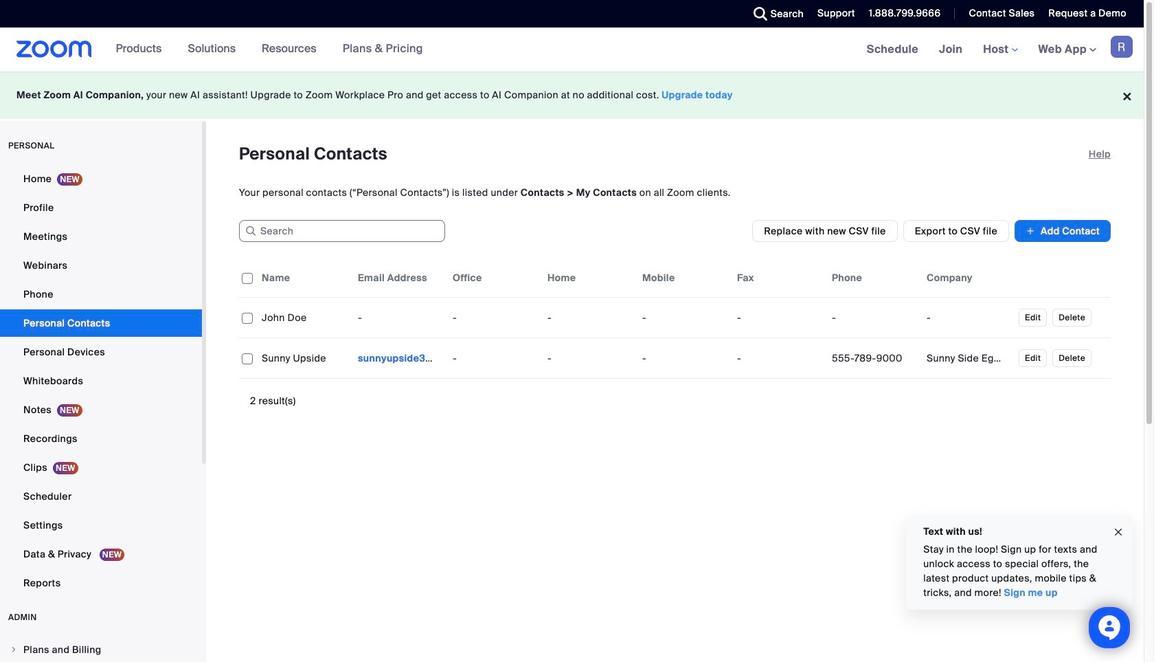 Task type: locate. For each thing, give the bounding box(es) containing it.
right image
[[10, 646, 18, 654]]

add image
[[1026, 224, 1036, 238]]

footer
[[0, 71, 1145, 119]]

menu item
[[0, 637, 202, 662]]

cell
[[827, 304, 922, 331], [922, 304, 1017, 331], [353, 344, 448, 372], [827, 344, 922, 372], [922, 344, 1017, 372]]

banner
[[0, 27, 1145, 72]]

application
[[239, 258, 1122, 389]]

profile picture image
[[1112, 36, 1134, 58]]

meetings navigation
[[857, 27, 1145, 72]]



Task type: describe. For each thing, give the bounding box(es) containing it.
personal menu menu
[[0, 165, 202, 598]]

zoom logo image
[[16, 41, 92, 58]]

close image
[[1114, 524, 1125, 540]]

product information navigation
[[106, 27, 434, 71]]

Search Contacts Input text field
[[239, 220, 445, 242]]



